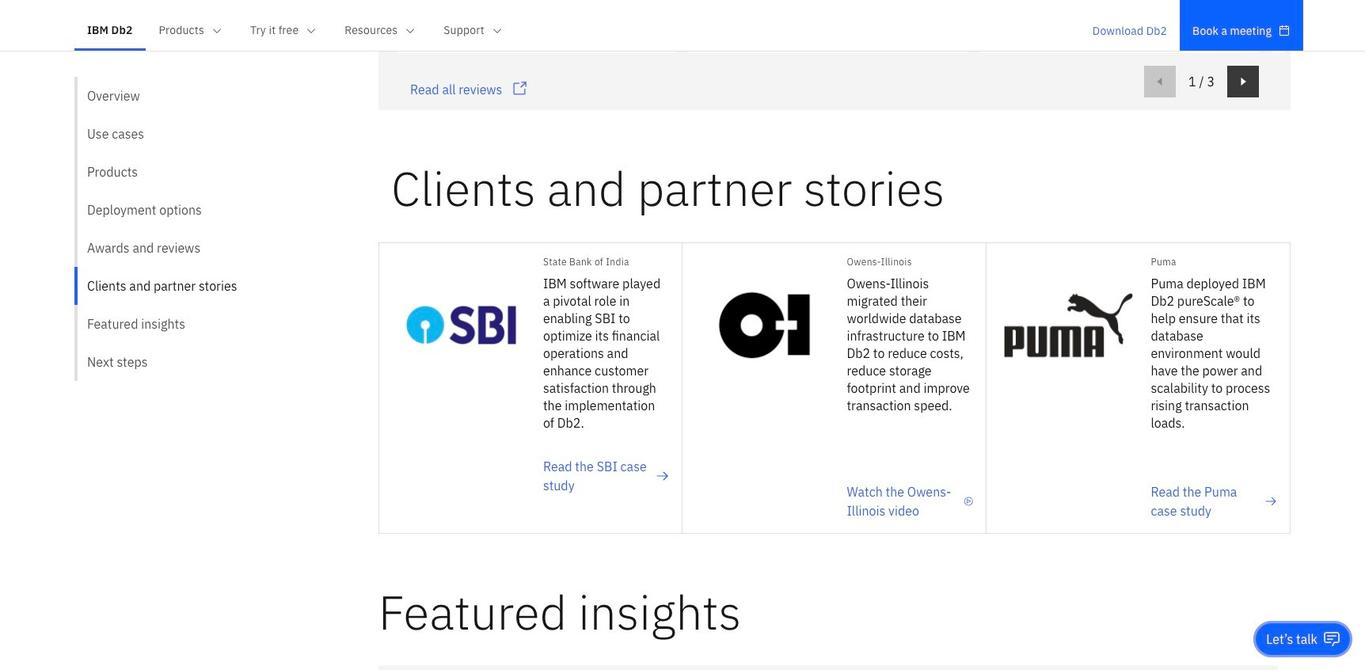 Task type: describe. For each thing, give the bounding box(es) containing it.
let's talk element
[[1267, 631, 1318, 648]]



Task type: vqa. For each thing, say whether or not it's contained in the screenshot.
Let's talk element
yes



